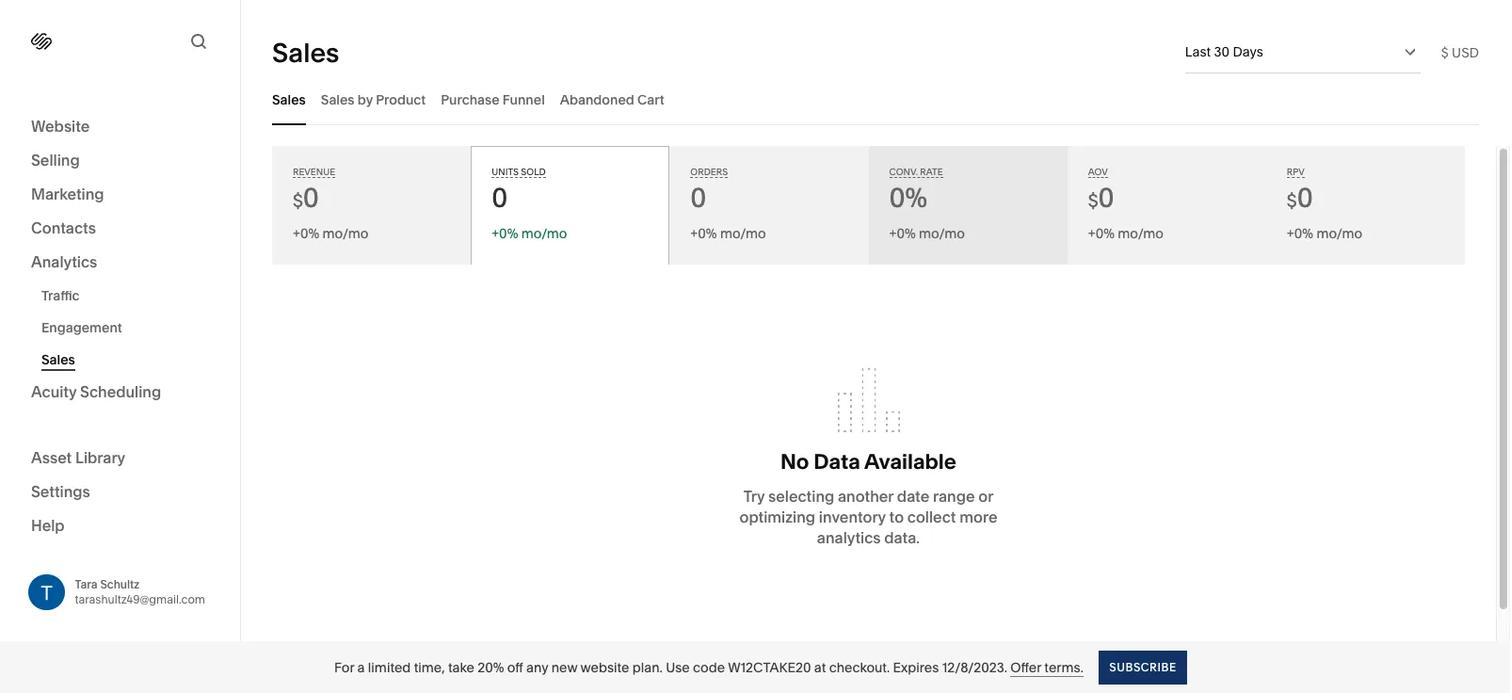 Task type: locate. For each thing, give the bounding box(es) containing it.
0% down rpv
[[1295, 225, 1314, 242]]

help
[[31, 516, 65, 535]]

0% mo/mo for aov
[[1096, 225, 1164, 242]]

mo/mo inside orders 0 0% mo/mo
[[720, 225, 766, 242]]

code
[[693, 659, 725, 676]]

new
[[552, 659, 578, 676]]

$ for revenue
[[293, 190, 303, 212]]

3 0 from the left
[[691, 182, 707, 214]]

1 0 from the left
[[303, 182, 319, 214]]

1 mo/mo from the left
[[323, 225, 369, 242]]

another
[[838, 487, 894, 506]]

$ down revenue
[[293, 190, 303, 212]]

0% inside units sold 0 0% mo/mo
[[499, 225, 518, 242]]

mo/mo
[[323, 225, 369, 242], [522, 225, 567, 242], [720, 225, 766, 242], [919, 225, 965, 242], [1118, 225, 1164, 242], [1317, 225, 1363, 242]]

0% mo/mo down "aov"
[[1096, 225, 1164, 242]]

$ 0
[[293, 182, 319, 214], [1089, 182, 1115, 214], [1287, 182, 1314, 214]]

$ down rpv
[[1287, 190, 1298, 212]]

available
[[865, 449, 957, 475]]

tara
[[75, 577, 98, 591]]

0 down orders
[[691, 182, 707, 214]]

off
[[507, 659, 523, 676]]

contacts link
[[31, 218, 209, 240]]

purchase
[[441, 91, 500, 108]]

0% mo/mo down rpv
[[1295, 225, 1363, 242]]

traffic
[[41, 287, 80, 304]]

last
[[1186, 43, 1211, 60]]

limited
[[368, 659, 411, 676]]

sales
[[272, 36, 340, 68], [272, 91, 306, 108], [321, 91, 355, 108], [41, 351, 75, 368]]

range
[[933, 487, 975, 506]]

0% mo/mo
[[300, 225, 369, 242], [897, 225, 965, 242], [1096, 225, 1164, 242], [1295, 225, 1363, 242]]

0% mo/mo down conv. rate 0%
[[897, 225, 965, 242]]

20%
[[478, 659, 504, 676]]

$ 0 for rpv
[[1287, 182, 1314, 214]]

4 0 from the left
[[1099, 182, 1115, 214]]

0 for aov
[[1099, 182, 1115, 214]]

2 0% mo/mo from the left
[[897, 225, 965, 242]]

checkout.
[[829, 659, 890, 676]]

marketing
[[31, 185, 104, 203]]

mo/mo for aov
[[1118, 225, 1164, 242]]

abandoned
[[560, 91, 635, 108]]

2 mo/mo from the left
[[522, 225, 567, 242]]

for
[[334, 659, 354, 676]]

3 0% mo/mo from the left
[[1096, 225, 1164, 242]]

5 mo/mo from the left
[[1118, 225, 1164, 242]]

sales by product button
[[321, 73, 426, 125]]

0% down conv. rate 0%
[[897, 225, 916, 242]]

1 0% mo/mo from the left
[[300, 225, 369, 242]]

tab list
[[272, 73, 1480, 125]]

1 $ 0 from the left
[[293, 182, 319, 214]]

asset
[[31, 448, 72, 467]]

sales inside 'sales by product' button
[[321, 91, 355, 108]]

$ down "aov"
[[1089, 190, 1099, 212]]

a
[[357, 659, 365, 676]]

0% down conv.
[[890, 182, 928, 214]]

2 horizontal spatial $ 0
[[1287, 182, 1314, 214]]

0% down orders
[[698, 225, 717, 242]]

w12ctake20
[[728, 659, 811, 676]]

2 $ 0 from the left
[[1089, 182, 1115, 214]]

$ 0 down revenue
[[293, 182, 319, 214]]

sales inside sales link
[[41, 351, 75, 368]]

website
[[31, 117, 90, 136]]

selecting
[[769, 487, 835, 506]]

to
[[890, 508, 904, 527]]

mo/mo inside units sold 0 0% mo/mo
[[522, 225, 567, 242]]

0
[[303, 182, 319, 214], [492, 182, 508, 214], [691, 182, 707, 214], [1099, 182, 1115, 214], [1298, 182, 1314, 214]]

selling link
[[31, 150, 209, 172]]

take
[[448, 659, 475, 676]]

website link
[[31, 116, 209, 138]]

rpv
[[1287, 167, 1305, 177]]

4 mo/mo from the left
[[919, 225, 965, 242]]

0 horizontal spatial $ 0
[[293, 182, 319, 214]]

3 mo/mo from the left
[[720, 225, 766, 242]]

4 0% mo/mo from the left
[[1295, 225, 1363, 242]]

5 0 from the left
[[1298, 182, 1314, 214]]

0%
[[890, 182, 928, 214], [300, 225, 319, 242], [499, 225, 518, 242], [698, 225, 717, 242], [897, 225, 916, 242], [1096, 225, 1115, 242], [1295, 225, 1314, 242]]

analytics
[[31, 252, 97, 271]]

product
[[376, 91, 426, 108]]

1 horizontal spatial $ 0
[[1089, 182, 1115, 214]]

units sold 0 0% mo/mo
[[492, 167, 567, 242]]

0% mo/mo for rpv
[[1295, 225, 1363, 242]]

try
[[744, 487, 765, 506]]

rate
[[921, 167, 943, 177]]

3 $ 0 from the left
[[1287, 182, 1314, 214]]

sales by product
[[321, 91, 426, 108]]

30
[[1215, 43, 1230, 60]]

terms.
[[1045, 659, 1084, 676]]

marketing link
[[31, 184, 209, 206]]

no
[[781, 449, 810, 475]]

2 0 from the left
[[492, 182, 508, 214]]

offer
[[1011, 659, 1042, 676]]

inventory
[[819, 508, 886, 527]]

aov
[[1089, 167, 1108, 177]]

abandoned cart
[[560, 91, 665, 108]]

by
[[358, 91, 373, 108]]

any
[[526, 659, 548, 676]]

$ 0 down "aov"
[[1089, 182, 1115, 214]]

funnel
[[503, 91, 545, 108]]

analytics
[[817, 529, 881, 547]]

$ for aov
[[1089, 190, 1099, 212]]

0 down revenue
[[303, 182, 319, 214]]

analytics link
[[31, 251, 209, 274]]

0% inside orders 0 0% mo/mo
[[698, 225, 717, 242]]

acuity scheduling
[[31, 382, 161, 401]]

$ 0 down rpv
[[1287, 182, 1314, 214]]

$
[[1442, 44, 1449, 61], [293, 190, 303, 212], [1089, 190, 1099, 212], [1287, 190, 1298, 212]]

0 down rpv
[[1298, 182, 1314, 214]]

optimizing
[[740, 508, 816, 527]]

expires
[[893, 659, 939, 676]]

0% down units
[[499, 225, 518, 242]]

0 down "aov"
[[1099, 182, 1115, 214]]

tara schultz tarashultz49@gmail.com
[[75, 577, 205, 606]]

0 for revenue
[[303, 182, 319, 214]]

0 down units
[[492, 182, 508, 214]]

no data available
[[781, 449, 957, 475]]

0% mo/mo down revenue
[[300, 225, 369, 242]]

usd
[[1452, 44, 1480, 61]]

6 mo/mo from the left
[[1317, 225, 1363, 242]]

settings link
[[31, 481, 209, 503]]

conv.
[[890, 167, 918, 177]]



Task type: describe. For each thing, give the bounding box(es) containing it.
$ usd
[[1442, 44, 1480, 61]]

orders
[[691, 167, 728, 177]]

last 30 days
[[1186, 43, 1264, 60]]

time,
[[414, 659, 445, 676]]

library
[[75, 448, 125, 467]]

0% down revenue
[[300, 225, 319, 242]]

subscribe button
[[1099, 650, 1187, 684]]

0% mo/mo for conv. rate
[[897, 225, 965, 242]]

0 inside units sold 0 0% mo/mo
[[492, 182, 508, 214]]

sold
[[521, 167, 546, 177]]

tarashultz49@gmail.com
[[75, 592, 205, 606]]

$ left usd
[[1442, 44, 1449, 61]]

asset library link
[[31, 447, 209, 470]]

0 for rpv
[[1298, 182, 1314, 214]]

mo/mo for conv. rate
[[919, 225, 965, 242]]

purchase funnel button
[[441, 73, 545, 125]]

asset library
[[31, 448, 125, 467]]

at
[[815, 659, 826, 676]]

contacts
[[31, 219, 96, 237]]

collect
[[908, 508, 956, 527]]

days
[[1233, 43, 1264, 60]]

help link
[[31, 515, 65, 535]]

date
[[897, 487, 930, 506]]

more
[[960, 508, 998, 527]]

0% down "aov"
[[1096, 225, 1115, 242]]

$ 0 for aov
[[1089, 182, 1115, 214]]

sales button
[[272, 73, 306, 125]]

engagement
[[41, 319, 122, 336]]

mo/mo for revenue
[[323, 225, 369, 242]]

settings
[[31, 482, 90, 501]]

sales link
[[41, 344, 219, 376]]

0% inside conv. rate 0%
[[890, 182, 928, 214]]

mo/mo for rpv
[[1317, 225, 1363, 242]]

acuity
[[31, 382, 77, 401]]

orders 0 0% mo/mo
[[691, 167, 766, 242]]

schultz
[[100, 577, 140, 591]]

cart
[[638, 91, 665, 108]]

0% mo/mo for revenue
[[300, 225, 369, 242]]

$ 0 for revenue
[[293, 182, 319, 214]]

12/8/2023.
[[942, 659, 1008, 676]]

abandoned cart button
[[560, 73, 665, 125]]

selling
[[31, 151, 80, 170]]

offer terms. link
[[1011, 659, 1084, 677]]

use
[[666, 659, 690, 676]]

$ for rpv
[[1287, 190, 1298, 212]]

traffic link
[[41, 280, 219, 312]]

engagement link
[[41, 312, 219, 344]]

revenue
[[293, 167, 335, 177]]

for a limited time, take 20% off any new website plan. use code w12ctake20 at checkout. expires 12/8/2023. offer terms.
[[334, 659, 1084, 676]]

0 inside orders 0 0% mo/mo
[[691, 182, 707, 214]]

tab list containing sales
[[272, 73, 1480, 125]]

scheduling
[[80, 382, 161, 401]]

purchase funnel
[[441, 91, 545, 108]]

try selecting another date range or optimizing inventory to collect more analytics data.
[[740, 487, 998, 547]]

units
[[492, 167, 519, 177]]

subscribe
[[1109, 660, 1177, 674]]

acuity scheduling link
[[31, 381, 209, 404]]

or
[[979, 487, 994, 506]]

data
[[814, 449, 861, 475]]

plan.
[[633, 659, 663, 676]]

conv. rate 0%
[[890, 167, 943, 214]]

last 30 days button
[[1186, 31, 1421, 73]]

data.
[[885, 529, 920, 547]]

website
[[581, 659, 630, 676]]



Task type: vqa. For each thing, say whether or not it's contained in the screenshot.
topmost details
no



